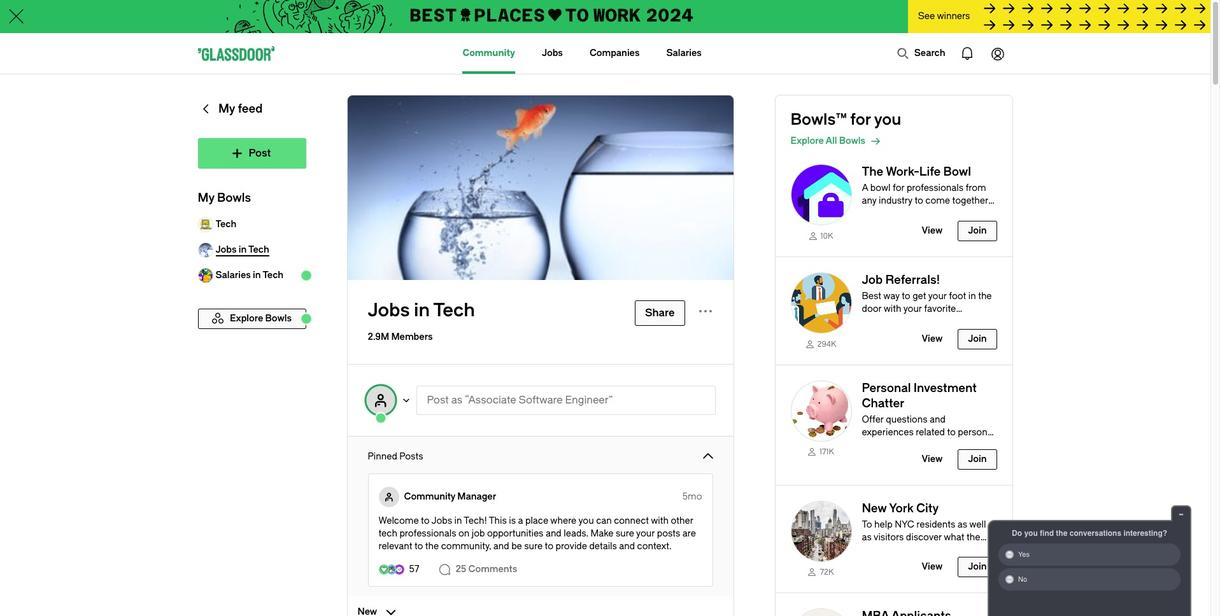 Task type: describe. For each thing, give the bounding box(es) containing it.
1 vertical spatial sure
[[525, 542, 543, 552]]

connect
[[614, 516, 649, 527]]

industry
[[879, 196, 913, 206]]

community manager
[[404, 492, 497, 503]]

job
[[862, 273, 883, 287]]

tech link
[[198, 212, 306, 238]]

294k link
[[791, 339, 852, 350]]

winners
[[938, 11, 971, 22]]

professionals inside welcome to jobs in tech! this is a place where you can connect with other tech professionals on job opportunities and leads. make sure your posts are relevant to the community, and be sure to provide details and context.
[[400, 529, 457, 540]]

conversations
[[1070, 530, 1122, 538]]

my bowls
[[198, 191, 251, 205]]

together
[[953, 196, 989, 206]]

search button
[[891, 41, 952, 66]]

explore
[[791, 136, 824, 147]]

finance
[[862, 440, 894, 451]]

1 vertical spatial toogle identity image
[[379, 487, 399, 508]]

2 vertical spatial as
[[862, 532, 872, 543]]

place
[[526, 516, 549, 527]]

popular
[[919, 545, 951, 556]]

personal
[[959, 427, 995, 438]]

referrals!
[[886, 273, 941, 287]]

life
[[920, 165, 941, 179]]

2.9m members
[[368, 332, 433, 343]]

tech for jobs in tech
[[434, 300, 475, 321]]

see winners
[[919, 11, 971, 22]]

lottie animation container image inside search button
[[897, 47, 910, 60]]

feed
[[238, 102, 263, 116]]

to left provide
[[545, 542, 554, 552]]

294k
[[818, 340, 837, 349]]

city
[[917, 502, 939, 516]]

in for salaries
[[253, 270, 261, 281]]

jobs in tech
[[368, 300, 475, 321]]

any
[[862, 196, 877, 206]]

well
[[970, 520, 987, 530]]

community for community
[[463, 48, 515, 59]]

work-
[[886, 165, 920, 179]]

welcome
[[379, 516, 419, 527]]

opportunities
[[487, 529, 544, 540]]

life.
[[949, 221, 964, 232]]

image for bowl image for the work-life bowl
[[791, 164, 852, 226]]

pinned
[[368, 452, 397, 463]]

related
[[916, 427, 946, 438]]

discuss
[[880, 208, 913, 219]]

jobs for jobs in tech
[[368, 300, 410, 321]]

day
[[963, 208, 977, 219]]

this
[[489, 516, 507, 527]]

welcome to jobs in tech! this is a place where you can connect with other tech professionals on job opportunities and leads. make sure your posts are relevant to the community, and be sure to provide details and context.
[[379, 516, 696, 552]]

my for my bowls
[[198, 191, 215, 205]]

in for jobs
[[414, 300, 430, 321]]

and up related at bottom
[[930, 415, 946, 425]]

on
[[459, 529, 470, 540]]

relevant
[[379, 542, 413, 552]]

investments
[[914, 440, 966, 451]]

and right details
[[620, 542, 635, 552]]

2.9m
[[368, 332, 389, 343]]

171k link
[[791, 447, 852, 458]]

community link
[[463, 33, 515, 74]]

0 vertical spatial tech
[[216, 219, 237, 230]]

discover
[[907, 532, 942, 543]]

salaries link
[[667, 33, 702, 74]]

personal
[[862, 381, 912, 395]]

the right find
[[1057, 530, 1068, 538]]

bowls™
[[791, 111, 847, 129]]

visitors
[[874, 532, 904, 543]]

more actions image
[[695, 301, 716, 322]]

yes
[[1019, 551, 1030, 559]]

25 comments
[[456, 565, 518, 575]]

tech!
[[464, 516, 487, 527]]

bowls™ for you
[[791, 111, 902, 129]]

my feed
[[218, 102, 263, 116]]

salaries in tech
[[216, 270, 284, 281]]

chatter
[[862, 397, 905, 411]]

jobs for jobs
[[542, 48, 563, 59]]

work-
[[925, 221, 949, 232]]

tech for salaries in tech
[[263, 270, 284, 281]]

job referrals!
[[862, 273, 941, 287]]

no
[[1019, 576, 1028, 584]]

york
[[890, 502, 914, 516]]

most
[[895, 545, 917, 556]]

in inside welcome to jobs in tech! this is a place where you can connect with other tech professionals on job opportunities and leads. make sure your posts are relevant to the community, and be sure to provide details and context.
[[455, 516, 462, 527]]

see
[[919, 11, 936, 22]]

image for bowl image for personal investment chatter
[[791, 381, 852, 442]]

new york city to help nyc residents as well as visitors discover what the world's most popular city has to offer!
[[862, 502, 996, 569]]

jobs inside welcome to jobs in tech! this is a place where you can connect with other tech professionals on job opportunities and leads. make sure your posts are relevant to the community, and be sure to provide details and context.
[[432, 516, 452, 527]]

and inside the work-life bowl a bowl for professionals from any industry to come together and discuss the day-to-day happenings of work-life.
[[862, 208, 878, 219]]

offer
[[862, 415, 884, 425]]



Task type: locate. For each thing, give the bounding box(es) containing it.
72k link
[[791, 567, 852, 578]]

171k
[[820, 448, 835, 457]]

2 horizontal spatial as
[[958, 520, 968, 530]]

image for bowl image up 72k link
[[791, 501, 852, 562]]

posts
[[657, 529, 681, 540]]

2 horizontal spatial in
[[455, 516, 462, 527]]

leads.
[[564, 529, 589, 540]]

"associate
[[465, 394, 516, 407]]

in down tech link
[[253, 270, 261, 281]]

0 horizontal spatial bowls
[[217, 191, 251, 205]]

1 horizontal spatial community
[[463, 48, 515, 59]]

all
[[826, 136, 838, 147]]

0 horizontal spatial community
[[404, 492, 456, 503]]

4 image for bowl image from the top
[[791, 501, 852, 562]]

with
[[651, 516, 669, 527]]

2 image for bowl image from the top
[[791, 273, 852, 334]]

professionals up come
[[907, 183, 964, 194]]

my
[[218, 102, 235, 116], [198, 191, 215, 205]]

jobs left companies
[[542, 48, 563, 59]]

toogle identity image up pinned at the left bottom
[[365, 386, 396, 416]]

0 vertical spatial community
[[463, 48, 515, 59]]

you up explore all bowls link
[[875, 111, 902, 129]]

1 horizontal spatial my
[[218, 102, 235, 116]]

0 vertical spatial jobs
[[542, 48, 563, 59]]

the up has
[[967, 532, 981, 543]]

1 horizontal spatial for
[[893, 183, 905, 194]]

jobs down community manager
[[432, 516, 452, 527]]

your
[[637, 529, 655, 540]]

1 image for bowl image from the top
[[791, 164, 852, 226]]

1 vertical spatial bowls
[[217, 191, 251, 205]]

can
[[596, 516, 612, 527]]

the inside the work-life bowl a bowl for professionals from any industry to come together and discuss the day-to-day happenings of work-life.
[[915, 208, 928, 219]]

comments
[[469, 565, 518, 575]]

1 vertical spatial community
[[404, 492, 456, 503]]

as right "post"
[[452, 394, 463, 407]]

as up what
[[958, 520, 968, 530]]

to inside new york city to help nyc residents as well as visitors discover what the world's most popular city has to offer!
[[987, 545, 996, 556]]

professionals down welcome
[[400, 529, 457, 540]]

community left jobs link
[[463, 48, 515, 59]]

post as "associate software engineer"
[[427, 394, 613, 407]]

image for bowl image
[[791, 164, 852, 226], [791, 273, 852, 334], [791, 381, 852, 442], [791, 501, 852, 562]]

explore all bowls link
[[791, 134, 1013, 149]]

1 horizontal spatial professionals
[[907, 183, 964, 194]]

the left community, at the bottom of the page
[[426, 542, 439, 552]]

0 horizontal spatial you
[[579, 516, 594, 527]]

salaries for salaries
[[667, 48, 702, 59]]

in
[[253, 270, 261, 281], [414, 300, 430, 321], [455, 516, 462, 527]]

toogle identity image up welcome
[[379, 487, 399, 508]]

0 horizontal spatial for
[[851, 111, 871, 129]]

the inside new york city to help nyc residents as well as visitors discover what the world's most popular city has to offer!
[[967, 532, 981, 543]]

and
[[862, 208, 878, 219], [930, 415, 946, 425], [896, 440, 912, 451], [546, 529, 562, 540], [494, 542, 510, 552], [620, 542, 635, 552]]

1 horizontal spatial in
[[414, 300, 430, 321]]

the work-life bowl a bowl for professionals from any industry to come together and discuss the day-to-day happenings of work-life.
[[862, 165, 989, 232]]

2 horizontal spatial you
[[1025, 530, 1038, 538]]

0 horizontal spatial as
[[452, 394, 463, 407]]

0 vertical spatial salaries
[[667, 48, 702, 59]]

details
[[590, 542, 617, 552]]

image for bowl image up '171k' link
[[791, 381, 852, 442]]

1 horizontal spatial jobs
[[432, 516, 452, 527]]

for
[[851, 111, 871, 129], [893, 183, 905, 194]]

image for bowl image up 294k link
[[791, 273, 852, 334]]

community for community manager
[[404, 492, 456, 503]]

2 horizontal spatial jobs
[[542, 48, 563, 59]]

for up explore all bowls
[[851, 111, 871, 129]]

community,
[[441, 542, 492, 552]]

come
[[926, 196, 951, 206]]

be
[[512, 542, 522, 552]]

1 horizontal spatial sure
[[616, 529, 635, 540]]

to right relevant
[[415, 542, 423, 552]]

2 vertical spatial in
[[455, 516, 462, 527]]

explore all bowls
[[791, 136, 866, 147]]

has
[[970, 545, 985, 556]]

1 vertical spatial for
[[893, 183, 905, 194]]

world's
[[862, 545, 892, 556]]

2 vertical spatial you
[[1025, 530, 1038, 538]]

to inside the work-life bowl a bowl for professionals from any industry to come together and discuss the day-to-day happenings of work-life.
[[915, 196, 924, 206]]

0 horizontal spatial salaries
[[216, 270, 251, 281]]

to-
[[950, 208, 963, 219]]

do you find the conversations interesting?
[[1013, 530, 1168, 538]]

0 horizontal spatial professionals
[[400, 529, 457, 540]]

lottie animation container image inside search button
[[897, 47, 910, 60]]

1 vertical spatial in
[[414, 300, 430, 321]]

pinned posts
[[368, 452, 423, 463]]

my up tech link
[[198, 191, 215, 205]]

bowl
[[871, 183, 891, 194]]

investment
[[914, 381, 977, 395]]

context.
[[638, 542, 672, 552]]

what
[[944, 532, 965, 543]]

help
[[875, 520, 893, 530]]

1 vertical spatial professionals
[[400, 529, 457, 540]]

72k
[[820, 569, 834, 577]]

companies
[[590, 48, 640, 59]]

for up industry
[[893, 183, 905, 194]]

0 vertical spatial bowls
[[840, 136, 866, 147]]

3 image for bowl image from the top
[[791, 381, 852, 442]]

image for bowl image up 10k link
[[791, 164, 852, 226]]

salaries in tech link
[[198, 263, 306, 289]]

for inside the work-life bowl a bowl for professionals from any industry to come together and discuss the day-to-day happenings of work-life.
[[893, 183, 905, 194]]

0 vertical spatial sure
[[616, 529, 635, 540]]

lottie animation container image
[[952, 38, 983, 69], [983, 38, 1013, 69], [983, 38, 1013, 69], [897, 47, 910, 60]]

my for my feed
[[218, 102, 235, 116]]

are
[[683, 529, 696, 540]]

the up of
[[915, 208, 928, 219]]

1 horizontal spatial as
[[862, 532, 872, 543]]

25
[[456, 565, 467, 575]]

1 vertical spatial salaries
[[216, 270, 251, 281]]

as down 'to'
[[862, 532, 872, 543]]

in up members
[[414, 300, 430, 321]]

happenings
[[862, 221, 912, 232]]

city
[[953, 545, 968, 556]]

to inside 'personal investment chatter offer questions and experiences related to personal finance and investments'
[[948, 427, 956, 438]]

1 horizontal spatial salaries
[[667, 48, 702, 59]]

to right has
[[987, 545, 996, 556]]

to up investments
[[948, 427, 956, 438]]

and left be
[[494, 542, 510, 552]]

0 vertical spatial you
[[875, 111, 902, 129]]

salaries for salaries in tech
[[216, 270, 251, 281]]

to
[[862, 520, 873, 530]]

bowl
[[944, 165, 972, 179]]

0 vertical spatial professionals
[[907, 183, 964, 194]]

and down any
[[862, 208, 878, 219]]

jobs
[[542, 48, 563, 59], [368, 300, 410, 321], [432, 516, 452, 527]]

image for bowl image for job referrals!
[[791, 273, 852, 334]]

0 horizontal spatial jobs
[[368, 300, 410, 321]]

0 horizontal spatial in
[[253, 270, 261, 281]]

image for bowl image for new york city
[[791, 501, 852, 562]]

0 vertical spatial my
[[218, 102, 235, 116]]

0 horizontal spatial my
[[198, 191, 215, 205]]

1 vertical spatial tech
[[263, 270, 284, 281]]

and down experiences
[[896, 440, 912, 451]]

software
[[519, 394, 563, 407]]

as inside button
[[452, 394, 463, 407]]

professionals inside the work-life bowl a bowl for professionals from any industry to come together and discuss the day-to-day happenings of work-life.
[[907, 183, 964, 194]]

manager
[[458, 492, 497, 503]]

posts
[[400, 452, 423, 463]]

tech
[[379, 529, 398, 540]]

1 vertical spatial jobs
[[368, 300, 410, 321]]

job
[[472, 529, 485, 540]]

toogle identity image
[[365, 386, 396, 416], [379, 487, 399, 508]]

day-
[[931, 208, 950, 219]]

2 vertical spatial jobs
[[432, 516, 452, 527]]

10k
[[821, 232, 834, 241]]

bowls right "all"
[[840, 136, 866, 147]]

to right welcome
[[421, 516, 430, 527]]

0 vertical spatial for
[[851, 111, 871, 129]]

jobs up the 2.9m
[[368, 300, 410, 321]]

57
[[409, 565, 420, 575]]

1 horizontal spatial tech
[[263, 270, 284, 281]]

0 horizontal spatial tech
[[216, 219, 237, 230]]

0 horizontal spatial sure
[[525, 542, 543, 552]]

community
[[463, 48, 515, 59], [404, 492, 456, 503]]

sure
[[616, 529, 635, 540], [525, 542, 543, 552]]

in up on
[[455, 516, 462, 527]]

from
[[966, 183, 987, 194]]

you up leads. at the bottom of page
[[579, 516, 594, 527]]

my left feed
[[218, 102, 235, 116]]

you inside welcome to jobs in tech! this is a place where you can connect with other tech professionals on job opportunities and leads. make sure your posts are relevant to the community, and be sure to provide details and context.
[[579, 516, 594, 527]]

sure down connect at the right bottom of page
[[616, 529, 635, 540]]

do
[[1013, 530, 1023, 538]]

members
[[392, 332, 433, 343]]

residents
[[917, 520, 956, 530]]

the
[[862, 165, 884, 179]]

1 horizontal spatial bowls
[[840, 136, 866, 147]]

2 vertical spatial tech
[[434, 300, 475, 321]]

a
[[518, 516, 523, 527]]

my inside my feed link
[[218, 102, 235, 116]]

1 horizontal spatial you
[[875, 111, 902, 129]]

offer!
[[862, 558, 885, 569]]

salaries
[[667, 48, 702, 59], [216, 270, 251, 281]]

2 horizontal spatial tech
[[434, 300, 475, 321]]

bowls up tech link
[[217, 191, 251, 205]]

interesting?
[[1124, 530, 1168, 538]]

of
[[914, 221, 923, 232]]

0 vertical spatial in
[[253, 270, 261, 281]]

sure right be
[[525, 542, 543, 552]]

1 vertical spatial you
[[579, 516, 594, 527]]

5mo
[[683, 492, 703, 503]]

community up welcome
[[404, 492, 456, 503]]

post as "associate software engineer" button
[[416, 386, 716, 415]]

experiences
[[862, 427, 914, 438]]

personal investment chatter offer questions and experiences related to personal finance and investments
[[862, 381, 995, 451]]

0 vertical spatial as
[[452, 394, 463, 407]]

1 vertical spatial my
[[198, 191, 215, 205]]

the inside welcome to jobs in tech! this is a place where you can connect with other tech professionals on job opportunities and leads. make sure your posts are relevant to the community, and be sure to provide details and context.
[[426, 542, 439, 552]]

nyc
[[895, 520, 915, 530]]

1 vertical spatial as
[[958, 520, 968, 530]]

you right "do"
[[1025, 530, 1038, 538]]

to left come
[[915, 196, 924, 206]]

make
[[591, 529, 614, 540]]

lottie animation container image
[[412, 33, 464, 74], [412, 33, 464, 74], [952, 38, 983, 69], [897, 47, 910, 60]]

other
[[671, 516, 694, 527]]

0 vertical spatial toogle identity image
[[365, 386, 396, 416]]

as
[[452, 394, 463, 407], [958, 520, 968, 530], [862, 532, 872, 543]]

companies link
[[590, 33, 640, 74]]

find
[[1041, 530, 1055, 538]]

and down where
[[546, 529, 562, 540]]



Task type: vqa. For each thing, say whether or not it's contained in the screenshot.
PARENTS AT WORK
no



